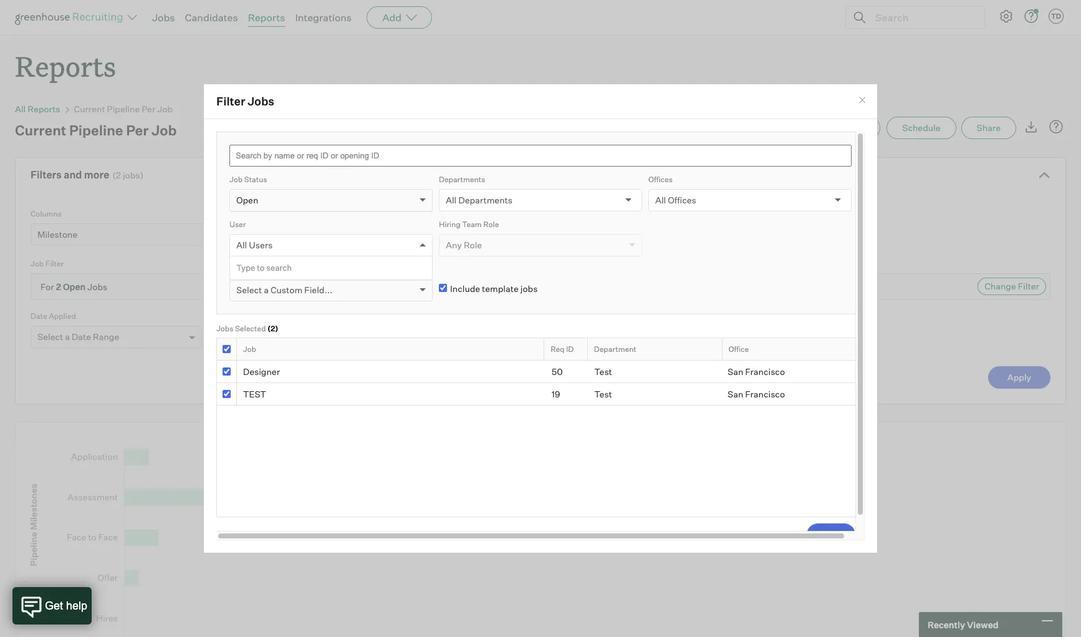 Task type: locate. For each thing, give the bounding box(es) containing it.
0 vertical spatial offices
[[649, 175, 673, 184]]

1 vertical spatial test
[[595, 389, 613, 399]]

0 vertical spatial candidates
[[185, 11, 238, 24]]

francisco
[[746, 366, 786, 377], [746, 389, 786, 399]]

filter
[[217, 94, 246, 108], [45, 259, 64, 268], [1019, 281, 1040, 292]]

date
[[31, 311, 47, 321], [72, 331, 91, 342]]

2 test from the top
[[595, 389, 613, 399]]

milestone for milestone columns
[[283, 209, 317, 219]]

custom
[[230, 264, 257, 274], [271, 284, 303, 295]]

1 horizontal spatial columns
[[319, 209, 350, 219]]

role right 'team'
[[484, 220, 499, 229]]

include right include template jobs option
[[451, 283, 481, 294]]

custom down the search
[[271, 284, 303, 295]]

all for all users
[[236, 239, 247, 250]]

1 test from the top
[[595, 366, 613, 377]]

now option
[[283, 223, 335, 248]]

open inside the filter jobs dialog
[[236, 195, 259, 205]]

field
[[259, 264, 276, 274]]

None checkbox
[[212, 331, 220, 340], [223, 345, 231, 353], [223, 367, 231, 375], [212, 331, 220, 340], [223, 345, 231, 353], [223, 367, 231, 375]]

include
[[451, 283, 481, 294], [227, 331, 257, 341]]

1 vertical spatial select
[[37, 331, 63, 342]]

pipeline
[[107, 104, 140, 114], [69, 122, 123, 139]]

0 horizontal spatial columns
[[31, 209, 62, 219]]

share
[[977, 122, 1001, 133]]

save button
[[830, 117, 881, 139]]

filters
[[31, 169, 62, 181]]

change
[[985, 281, 1017, 292]]

0 horizontal spatial current
[[15, 122, 66, 139]]

for
[[41, 282, 54, 292]]

jobs right template in the top of the page
[[521, 283, 538, 294]]

1 vertical spatial 2
[[56, 282, 61, 292]]

0 horizontal spatial date
[[31, 311, 47, 321]]

candidates right jobs link
[[185, 11, 238, 24]]

select inside the filter jobs dialog
[[236, 284, 262, 295]]

configure image
[[1000, 9, 1015, 24]]

id
[[567, 344, 574, 354]]

1 vertical spatial open
[[63, 282, 86, 292]]

1 vertical spatial include
[[227, 331, 257, 341]]

1 vertical spatial per
[[126, 122, 149, 139]]

1 san from the top
[[728, 366, 744, 377]]

1 vertical spatial candidates
[[298, 331, 344, 341]]

milestone up now option
[[283, 209, 317, 219]]

candidates
[[185, 11, 238, 24], [298, 331, 344, 341]]

1 horizontal spatial filter
[[217, 94, 246, 108]]

san francisco for 19
[[728, 389, 786, 399]]

include left (2)
[[227, 331, 257, 341]]

download image
[[1025, 119, 1040, 134]]

schedule
[[903, 122, 941, 133]]

0 horizontal spatial candidates
[[185, 11, 238, 24]]

date left applied
[[31, 311, 47, 321]]

close image
[[858, 95, 868, 105]]

recently
[[928, 619, 966, 630]]

0 vertical spatial role
[[484, 220, 499, 229]]

2 right more
[[116, 170, 121, 180]]

0 vertical spatial 2
[[116, 170, 121, 180]]

all users
[[236, 239, 273, 250]]

both option
[[387, 223, 439, 248]]

1 francisco from the top
[[746, 366, 786, 377]]

a down applied
[[65, 331, 70, 342]]

2 right for
[[56, 282, 61, 292]]

schedule button
[[887, 117, 957, 139]]

reports
[[248, 11, 285, 24], [15, 47, 116, 84], [28, 104, 60, 114]]

job
[[157, 104, 173, 114], [152, 122, 177, 139], [230, 175, 243, 184], [31, 259, 44, 268], [243, 344, 256, 354]]

departments up all departments
[[439, 175, 486, 184]]

Include template jobs checkbox
[[439, 284, 447, 292]]

0 vertical spatial current
[[74, 104, 105, 114]]

open
[[236, 195, 259, 205], [63, 282, 86, 292]]

type
[[236, 263, 255, 273]]

integrations link
[[295, 11, 352, 24]]

0 vertical spatial include
[[451, 283, 481, 294]]

jobs link
[[152, 11, 175, 24]]

template
[[482, 283, 519, 294]]

offices
[[649, 175, 673, 184], [668, 195, 697, 205]]

1 vertical spatial filter
[[45, 259, 64, 268]]

none checkbox inside the filter jobs dialog
[[223, 390, 231, 398]]

test
[[595, 366, 613, 377], [595, 389, 613, 399]]

custom left to
[[230, 264, 257, 274]]

1 vertical spatial a
[[65, 331, 70, 342]]

open down job status
[[236, 195, 259, 205]]

1 horizontal spatial 2
[[116, 170, 121, 180]]

0 vertical spatial select
[[236, 284, 262, 295]]

designer
[[243, 366, 280, 377]]

test for 19
[[595, 389, 613, 399]]

0 horizontal spatial filter
[[45, 259, 64, 268]]

1 horizontal spatial select
[[236, 284, 262, 295]]

1 vertical spatial current pipeline per job
[[15, 122, 177, 139]]

cancel
[[773, 529, 801, 540]]

both
[[403, 230, 423, 241]]

role right any
[[464, 239, 482, 250]]

None field
[[236, 234, 240, 256]]

1 vertical spatial san
[[728, 389, 744, 399]]

type to search
[[236, 263, 292, 273]]

milestone up job filter
[[37, 229, 78, 240]]

departments
[[439, 175, 486, 184], [459, 195, 513, 205]]

0 vertical spatial filter
[[217, 94, 246, 108]]

1 san francisco from the top
[[728, 366, 786, 377]]

select a date range
[[37, 331, 119, 342]]

0 vertical spatial san
[[728, 366, 744, 377]]

a down the field
[[264, 284, 269, 295]]

san for 19
[[728, 389, 744, 399]]

to
[[257, 263, 265, 273]]

select down custom field
[[236, 284, 262, 295]]

all
[[15, 104, 26, 114], [446, 195, 457, 205], [656, 195, 667, 205], [236, 239, 247, 250]]

san francisco
[[728, 366, 786, 377], [728, 389, 786, 399]]

1 horizontal spatial custom
[[271, 284, 303, 295]]

0 vertical spatial francisco
[[746, 366, 786, 377]]

select for select a custom field...
[[236, 284, 262, 295]]

1 horizontal spatial open
[[236, 195, 259, 205]]

columns up now option
[[319, 209, 350, 219]]

1 horizontal spatial date
[[72, 331, 91, 342]]

1 vertical spatial current
[[15, 122, 66, 139]]

share button
[[962, 117, 1017, 139]]

1 vertical spatial san francisco
[[728, 389, 786, 399]]

None checkbox
[[223, 390, 231, 398]]

1 vertical spatial francisco
[[746, 389, 786, 399]]

san for 50
[[728, 366, 744, 377]]

milestone
[[283, 209, 317, 219], [37, 229, 78, 240]]

2 vertical spatial filter
[[1019, 281, 1040, 292]]

a
[[264, 284, 269, 295], [65, 331, 70, 342]]

ever
[[352, 230, 370, 241]]

columns
[[31, 209, 62, 219], [319, 209, 350, 219]]

0 vertical spatial jobs
[[123, 170, 140, 180]]

0 vertical spatial milestone
[[283, 209, 317, 219]]

cancel link
[[773, 529, 801, 540]]

current
[[74, 104, 105, 114], [15, 122, 66, 139]]

filter for job filter
[[45, 259, 64, 268]]

0 horizontal spatial milestone
[[37, 229, 78, 240]]

job for job
[[243, 344, 256, 354]]

0 horizontal spatial include
[[227, 331, 257, 341]]

1 vertical spatial date
[[72, 331, 91, 342]]

role
[[484, 220, 499, 229], [464, 239, 482, 250]]

td button
[[1047, 6, 1067, 26]]

department
[[594, 344, 637, 354]]

1 horizontal spatial include
[[451, 283, 481, 294]]

include inside the filter jobs dialog
[[451, 283, 481, 294]]

ever option
[[335, 223, 387, 248]]

jobs selected (2)
[[217, 324, 278, 333]]

hiring team role
[[439, 220, 499, 229]]

0 vertical spatial open
[[236, 195, 259, 205]]

current pipeline per job
[[74, 104, 173, 114], [15, 122, 177, 139]]

0 horizontal spatial open
[[63, 282, 86, 292]]

2 francisco from the top
[[746, 389, 786, 399]]

0 vertical spatial test
[[595, 366, 613, 377]]

1 vertical spatial milestone
[[37, 229, 78, 240]]

0 horizontal spatial a
[[65, 331, 70, 342]]

a inside the filter jobs dialog
[[264, 284, 269, 295]]

0 vertical spatial per
[[142, 104, 156, 114]]

Search by name or req ID or opening ID field
[[230, 145, 852, 166]]

integrations
[[295, 11, 352, 24]]

1 horizontal spatial milestone
[[283, 209, 317, 219]]

current right all reports
[[74, 104, 105, 114]]

1 vertical spatial jobs
[[521, 283, 538, 294]]

any role
[[446, 239, 482, 250]]

1 vertical spatial custom
[[271, 284, 303, 295]]

open right for
[[63, 282, 86, 292]]

filter inside button
[[1019, 281, 1040, 292]]

select down date applied
[[37, 331, 63, 342]]

jobs right '('
[[123, 170, 140, 180]]

jobs
[[152, 11, 175, 24], [248, 94, 275, 108], [88, 282, 107, 292], [217, 324, 234, 333]]

1 vertical spatial role
[[464, 239, 482, 250]]

2 horizontal spatial filter
[[1019, 281, 1040, 292]]

departments up 'team'
[[459, 195, 513, 205]]

1 horizontal spatial jobs
[[521, 283, 538, 294]]

1 vertical spatial departments
[[459, 195, 513, 205]]

1 vertical spatial offices
[[668, 195, 697, 205]]

candidates right migrated
[[298, 331, 344, 341]]

test
[[243, 389, 267, 399]]

jobs
[[123, 170, 140, 180], [521, 283, 538, 294]]

range
[[93, 331, 119, 342]]

0 horizontal spatial select
[[37, 331, 63, 342]]

0 vertical spatial san francisco
[[728, 366, 786, 377]]

2 san francisco from the top
[[728, 389, 786, 399]]

field...
[[305, 284, 333, 295]]

per
[[142, 104, 156, 114], [126, 122, 149, 139]]

1 horizontal spatial candidates
[[298, 331, 344, 341]]

1 horizontal spatial current
[[74, 104, 105, 114]]

change filter button
[[979, 278, 1047, 295]]

2
[[116, 170, 121, 180], [56, 282, 61, 292]]

2 san from the top
[[728, 389, 744, 399]]

date left range
[[72, 331, 91, 342]]

current down all reports
[[15, 122, 66, 139]]

0 vertical spatial a
[[264, 284, 269, 295]]

1 horizontal spatial a
[[264, 284, 269, 295]]

0 vertical spatial reports
[[248, 11, 285, 24]]

0 horizontal spatial custom
[[230, 264, 257, 274]]

2 inside "filters and more ( 2 jobs )"
[[116, 170, 121, 180]]

apply button
[[989, 366, 1051, 389]]

job for job filter
[[31, 259, 44, 268]]

columns up milestone option at top
[[31, 209, 62, 219]]

open option
[[236, 195, 259, 205]]

0 horizontal spatial jobs
[[123, 170, 140, 180]]



Task type: describe. For each thing, give the bounding box(es) containing it.
0 horizontal spatial 2
[[56, 282, 61, 292]]

user
[[230, 220, 246, 229]]

milestone columns
[[283, 209, 350, 219]]

all departments
[[446, 195, 513, 205]]

team
[[463, 220, 482, 229]]

0 vertical spatial departments
[[439, 175, 486, 184]]

1 vertical spatial pipeline
[[69, 122, 123, 139]]

san francisco for 50
[[728, 366, 786, 377]]

(
[[113, 170, 116, 180]]

0 horizontal spatial role
[[464, 239, 482, 250]]

all for all reports
[[15, 104, 26, 114]]

select for select a date range
[[37, 331, 63, 342]]

for 2 open jobs
[[41, 282, 107, 292]]

filter jobs dialog
[[203, 84, 879, 553]]

any
[[446, 239, 462, 250]]

all reports link
[[15, 104, 60, 114]]

apply
[[1008, 372, 1032, 383]]

a for date
[[65, 331, 70, 342]]

office
[[729, 344, 750, 354]]

include template jobs
[[451, 283, 538, 294]]

recently viewed
[[928, 619, 999, 630]]

select a custom field...
[[236, 284, 333, 295]]

jobs inside "filters and more ( 2 jobs )"
[[123, 170, 140, 180]]

include migrated candidates
[[227, 331, 344, 341]]

job status
[[230, 175, 267, 184]]

candidates link
[[185, 11, 238, 24]]

more
[[84, 169, 109, 181]]

jobs inside dialog
[[521, 283, 538, 294]]

job for job status
[[230, 175, 243, 184]]

selected
[[235, 324, 266, 333]]

francisco for 19
[[746, 389, 786, 399]]

search
[[267, 263, 292, 273]]

reports link
[[248, 11, 285, 24]]

and
[[64, 169, 82, 181]]

migrated
[[259, 331, 296, 341]]

francisco for 50
[[746, 366, 786, 377]]

date applied
[[31, 311, 76, 321]]

filter for change filter
[[1019, 281, 1040, 292]]

current pipeline per job link
[[74, 104, 173, 114]]

all for all offices
[[656, 195, 667, 205]]

Search text field
[[873, 8, 974, 27]]

viewed
[[968, 619, 999, 630]]

td button
[[1050, 9, 1065, 24]]

all for all departments
[[446, 195, 457, 205]]

milestone option
[[37, 229, 78, 240]]

1 horizontal spatial role
[[484, 220, 499, 229]]

applied
[[49, 311, 76, 321]]

a for custom
[[264, 284, 269, 295]]

2 vertical spatial reports
[[28, 104, 60, 114]]

now
[[300, 230, 318, 241]]

0 vertical spatial custom
[[230, 264, 257, 274]]

add
[[383, 11, 402, 24]]

0 vertical spatial pipeline
[[107, 104, 140, 114]]

milestone for milestone
[[37, 229, 78, 240]]

all reports
[[15, 104, 60, 114]]

filters and more ( 2 jobs )
[[31, 169, 144, 181]]

1 vertical spatial reports
[[15, 47, 116, 84]]

include for include migrated candidates
[[227, 331, 257, 341]]

users
[[249, 239, 273, 250]]

change filter
[[985, 281, 1040, 292]]

faq image
[[1050, 119, 1065, 134]]

0 vertical spatial current pipeline per job
[[74, 104, 173, 114]]

none field inside the filter jobs dialog
[[236, 234, 240, 256]]

status
[[244, 175, 267, 184]]

filter jobs
[[217, 94, 275, 108]]

add button
[[367, 6, 433, 29]]

)
[[140, 170, 144, 180]]

greenhouse recruiting image
[[15, 10, 127, 25]]

req
[[551, 344, 565, 354]]

save and schedule this report to revisit it! element
[[830, 117, 887, 139]]

(2)
[[268, 324, 278, 333]]

2 columns from the left
[[319, 209, 350, 219]]

custom field
[[230, 264, 276, 274]]

include for include template jobs
[[451, 283, 481, 294]]

req id
[[551, 344, 574, 354]]

19
[[552, 389, 561, 399]]

td
[[1052, 12, 1062, 21]]

filter inside dialog
[[217, 94, 246, 108]]

50
[[552, 366, 563, 377]]

0 vertical spatial date
[[31, 311, 47, 321]]

all offices
[[656, 195, 697, 205]]

test for 50
[[595, 366, 613, 377]]

job filter
[[31, 259, 64, 268]]

1 columns from the left
[[31, 209, 62, 219]]

save
[[846, 122, 866, 133]]

hiring
[[439, 220, 461, 229]]



Task type: vqa. For each thing, say whether or not it's contained in the screenshot.
Select for Select a Date Range
yes



